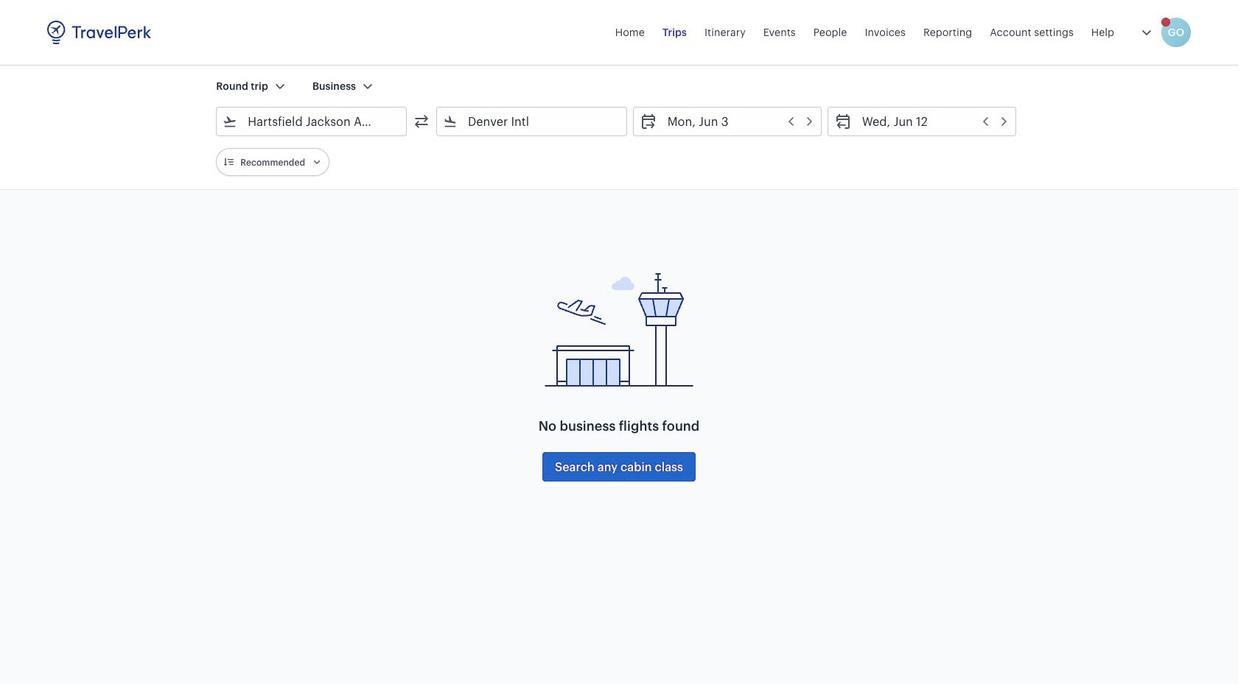 Task type: locate. For each thing, give the bounding box(es) containing it.
Return field
[[852, 110, 1010, 133]]

From search field
[[238, 110, 387, 133]]

To search field
[[458, 110, 607, 133]]



Task type: describe. For each thing, give the bounding box(es) containing it.
no results illustration image
[[538, 261, 700, 394]]

Depart field
[[657, 110, 815, 133]]



Task type: vqa. For each thing, say whether or not it's contained in the screenshot.
From search field
yes



